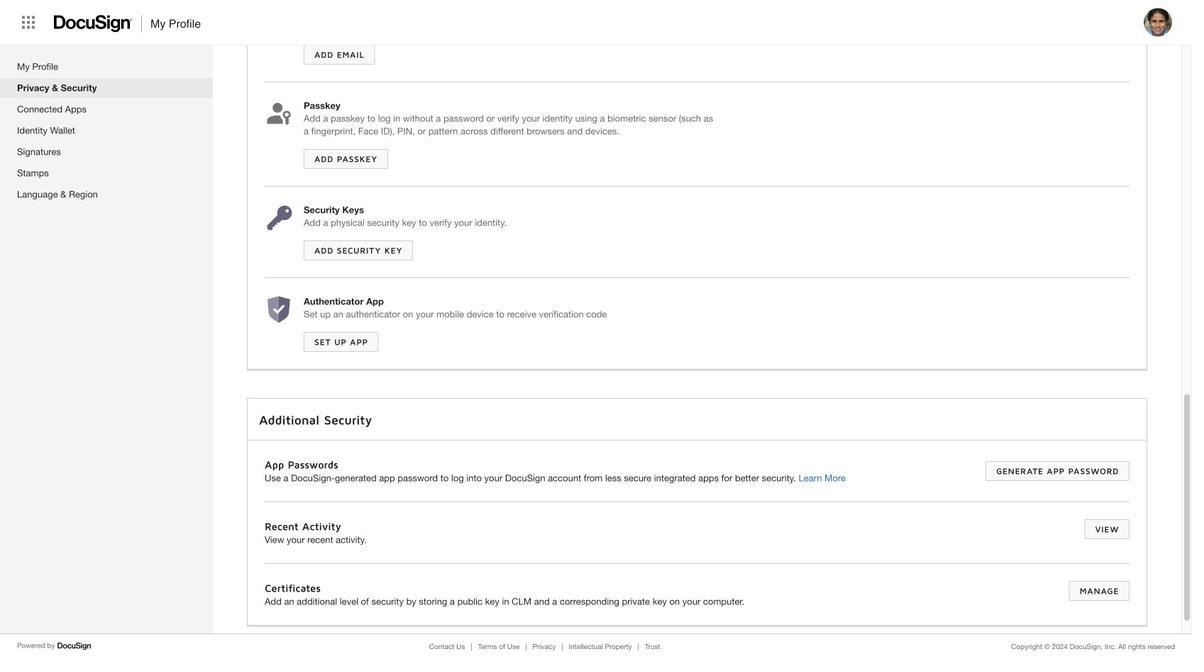 Task type: describe. For each thing, give the bounding box(es) containing it.
security keys image
[[265, 204, 293, 232]]



Task type: locate. For each thing, give the bounding box(es) containing it.
0 vertical spatial docusign image
[[54, 11, 133, 37]]

docusign image
[[54, 11, 133, 37], [57, 641, 93, 652]]

authenticator app image
[[265, 295, 293, 324]]

1 vertical spatial docusign image
[[57, 641, 93, 652]]



Task type: vqa. For each thing, say whether or not it's contained in the screenshot.
text field
no



